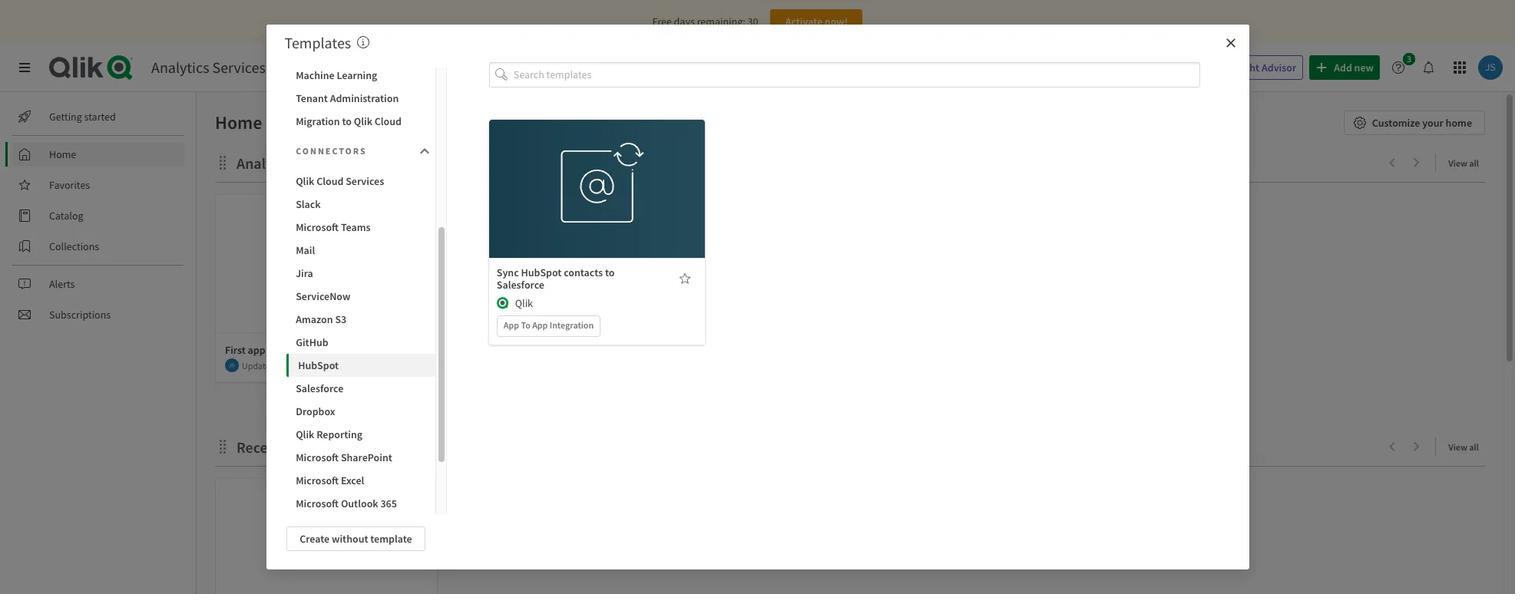 Task type: vqa. For each thing, say whether or not it's contained in the screenshot.
the Amazon
yes



Task type: describe. For each thing, give the bounding box(es) containing it.
favorites link
[[12, 173, 184, 197]]

updated
[[242, 360, 275, 371]]

templates are pre-built automations that help you automate common business workflows. get started by selecting one of the pre-built templates or choose the blank canvas to build an automation from scratch. image
[[357, 36, 370, 48]]

free days remaining: 30
[[652, 15, 758, 28]]

activate
[[785, 15, 823, 28]]

close image
[[1225, 37, 1237, 49]]

to
[[521, 319, 530, 331]]

connectors
[[296, 145, 367, 157]]

contacts
[[564, 265, 603, 279]]

minutes
[[288, 360, 319, 371]]

1 horizontal spatial cloud
[[375, 114, 402, 128]]

integration
[[550, 319, 594, 331]]

home link
[[12, 142, 184, 167]]

recently used
[[237, 438, 328, 457]]

services inside button
[[346, 174, 384, 188]]

activate now! link
[[771, 9, 863, 34]]

now!
[[825, 15, 848, 28]]

free
[[652, 15, 672, 28]]

used
[[297, 438, 328, 457]]

excel
[[341, 474, 364, 488]]

getting
[[49, 110, 82, 124]]

hubspot inside button
[[298, 359, 339, 372]]

qlik image
[[497, 297, 509, 309]]

qlik cloud services
[[296, 174, 384, 188]]

explore
[[317, 154, 366, 173]]

hubspot inside "sync hubspot contacts to salesforce"
[[521, 265, 562, 279]]

activate now!
[[785, 15, 848, 28]]

tenant administration
[[296, 91, 399, 105]]

s3
[[335, 313, 347, 326]]

templates
[[285, 33, 351, 52]]

amazon
[[296, 313, 333, 326]]

github button
[[287, 331, 436, 354]]

qlik cloud services button
[[287, 170, 436, 193]]

recently
[[237, 438, 294, 457]]

learning
[[337, 68, 377, 82]]

365
[[380, 497, 397, 511]]

ago
[[321, 360, 336, 371]]

create
[[300, 532, 330, 546]]

home main content
[[190, 92, 1515, 594]]

analytics for analytics services
[[151, 58, 209, 77]]

qlik for qlik cloud services
[[296, 174, 314, 188]]

analytics services
[[151, 58, 266, 77]]

tenant administration button
[[287, 87, 436, 110]]

analytics to explore link
[[237, 154, 372, 173]]

insight
[[1228, 61, 1260, 74]]

catalog link
[[12, 204, 184, 228]]

days
[[674, 15, 695, 28]]

sharepoint
[[341, 451, 392, 465]]

favorites
[[49, 178, 90, 192]]

first app
[[225, 343, 265, 357]]

getting started
[[49, 110, 116, 124]]

close sidebar menu image
[[18, 61, 31, 74]]

machine learning button
[[287, 64, 436, 87]]

sync
[[497, 265, 519, 279]]

without
[[332, 532, 368, 546]]

0 horizontal spatial template
[[370, 532, 412, 546]]

searchbar element
[[906, 55, 1174, 80]]

jacob simon element
[[225, 359, 239, 372]]

to for qlik
[[342, 114, 352, 128]]

subscriptions link
[[12, 303, 184, 327]]

alerts link
[[12, 272, 184, 296]]

tenant
[[296, 91, 328, 105]]

teams
[[341, 220, 371, 234]]

microsoft for microsoft outlook 365
[[296, 497, 339, 511]]

templates are pre-built automations that help you automate common business workflows. get started by selecting one of the pre-built templates or choose the blank canvas to build an automation from scratch. tooltip
[[357, 33, 370, 52]]

machine learning
[[296, 68, 377, 82]]

analytics to explore
[[237, 154, 366, 173]]

create without template
[[300, 532, 412, 546]]

advisor
[[1262, 61, 1296, 74]]

ask insight advisor
[[1209, 61, 1296, 74]]

move collection image
[[215, 155, 230, 170]]

slack button
[[287, 193, 436, 216]]

reporting
[[317, 428, 363, 442]]

started
[[84, 110, 116, 124]]

jira button
[[287, 262, 436, 285]]

dropbox
[[296, 405, 335, 419]]

microsoft for microsoft teams
[[296, 220, 339, 234]]

microsoft outlook 365
[[296, 497, 397, 511]]

microsoft for microsoft sharepoint
[[296, 451, 339, 465]]

personal element
[[314, 321, 339, 346]]

hubspot button
[[287, 354, 436, 377]]

slack
[[296, 197, 321, 211]]



Task type: locate. For each thing, give the bounding box(es) containing it.
0 horizontal spatial salesforce
[[296, 382, 343, 396]]

create without template button
[[287, 527, 425, 551]]

view all
[[1449, 157, 1479, 169], [1449, 442, 1479, 453]]

microsoft sharepoint button
[[287, 446, 436, 469]]

servicenow button
[[287, 285, 436, 308]]

remaining:
[[697, 15, 745, 28]]

to
[[342, 114, 352, 128], [300, 154, 313, 173], [605, 265, 615, 279]]

all for analytics to explore
[[1469, 157, 1479, 169]]

home inside home main content
[[215, 111, 262, 134]]

0 horizontal spatial analytics
[[151, 58, 209, 77]]

hubspot
[[521, 265, 562, 279], [298, 359, 339, 372]]

navigation pane element
[[0, 98, 196, 333]]

use template
[[566, 165, 627, 179]]

app to app integration
[[504, 319, 594, 331]]

recently used link
[[237, 438, 335, 457]]

salesforce
[[497, 278, 544, 292], [296, 382, 343, 396]]

migration
[[296, 114, 340, 128]]

0 vertical spatial salesforce
[[497, 278, 544, 292]]

dropbox button
[[287, 400, 436, 423]]

connectors button
[[287, 136, 436, 167]]

0 vertical spatial home
[[215, 111, 262, 134]]

0 vertical spatial hubspot
[[521, 265, 562, 279]]

details
[[581, 199, 613, 212]]

microsoft excel
[[296, 474, 364, 488]]

1 horizontal spatial services
[[346, 174, 384, 188]]

app right to
[[532, 319, 548, 331]]

2 all from the top
[[1469, 442, 1479, 453]]

getting started link
[[12, 104, 184, 129]]

microsoft
[[296, 220, 339, 234], [296, 451, 339, 465], [296, 474, 339, 488], [296, 497, 339, 511]]

1 horizontal spatial home
[[215, 111, 262, 134]]

microsoft inside 'button'
[[296, 497, 339, 511]]

0 horizontal spatial home
[[49, 147, 76, 161]]

qlik right qlik image
[[515, 296, 533, 310]]

1 vertical spatial salesforce
[[296, 382, 343, 396]]

salesforce up dropbox
[[296, 382, 343, 396]]

first
[[225, 343, 246, 357]]

2 view all from the top
[[1449, 442, 1479, 453]]

qlik inside button
[[296, 428, 314, 442]]

ask
[[1209, 61, 1225, 74]]

to down tenant administration
[[342, 114, 352, 128]]

to inside button
[[342, 114, 352, 128]]

template
[[586, 165, 627, 179], [370, 532, 412, 546]]

app
[[248, 343, 265, 357]]

analytics inside home main content
[[237, 154, 297, 173]]

servicenow
[[296, 290, 351, 303]]

hubspot right sync
[[521, 265, 562, 279]]

to right contacts
[[605, 265, 615, 279]]

1 view all link from the top
[[1449, 153, 1485, 172]]

view all for analytics to explore
[[1449, 157, 1479, 169]]

1 vertical spatial home
[[49, 147, 76, 161]]

all for recently used
[[1469, 442, 1479, 453]]

2 horizontal spatial to
[[605, 265, 615, 279]]

services
[[212, 58, 266, 77], [346, 174, 384, 188]]

outlook
[[341, 497, 378, 511]]

1 vertical spatial to
[[300, 154, 313, 173]]

customize
[[1372, 116, 1420, 130]]

0 vertical spatial view all
[[1449, 157, 1479, 169]]

1 horizontal spatial analytics
[[237, 154, 297, 173]]

30
[[748, 15, 758, 28]]

amazon s3
[[296, 313, 347, 326]]

1 vertical spatial cloud
[[317, 174, 344, 188]]

microsoft teams
[[296, 220, 371, 234]]

view
[[1449, 157, 1468, 169], [1449, 442, 1468, 453]]

your
[[1422, 116, 1444, 130]]

migration to qlik cloud
[[296, 114, 402, 128]]

2 app from the left
[[532, 319, 548, 331]]

2 vertical spatial to
[[605, 265, 615, 279]]

microsoft down 'qlik reporting'
[[296, 451, 339, 465]]

1 vertical spatial view all
[[1449, 442, 1479, 453]]

microsoft down slack
[[296, 220, 339, 234]]

1 vertical spatial all
[[1469, 442, 1479, 453]]

amazon s3 button
[[287, 308, 436, 331]]

analytics for analytics to explore
[[237, 154, 297, 173]]

home up move collection icon
[[215, 111, 262, 134]]

collections link
[[12, 234, 184, 259]]

subscriptions
[[49, 308, 111, 322]]

microsoft sharepoint
[[296, 451, 392, 465]]

0 vertical spatial cloud
[[375, 114, 402, 128]]

microsoft for microsoft excel
[[296, 474, 339, 488]]

1 app from the left
[[504, 319, 519, 331]]

qlik for qlik reporting
[[296, 428, 314, 442]]

0 vertical spatial view all link
[[1449, 153, 1485, 172]]

1 vertical spatial view
[[1449, 442, 1468, 453]]

0 vertical spatial services
[[212, 58, 266, 77]]

Search text field
[[930, 55, 1174, 80]]

details button
[[549, 193, 645, 218]]

qlik down administration at the top of the page
[[354, 114, 372, 128]]

qlik down analytics to explore link
[[296, 174, 314, 188]]

1 vertical spatial analytics
[[237, 154, 297, 173]]

view all for recently used
[[1449, 442, 1479, 453]]

qlik
[[354, 114, 372, 128], [296, 174, 314, 188], [515, 296, 533, 310], [296, 428, 314, 442]]

customize your home
[[1372, 116, 1472, 130]]

microsoft excel button
[[287, 469, 436, 492]]

home
[[215, 111, 262, 134], [49, 147, 76, 161]]

salesforce inside button
[[296, 382, 343, 396]]

jacob simon image
[[225, 359, 239, 372]]

customize your home button
[[1344, 111, 1485, 135]]

0 vertical spatial all
[[1469, 157, 1479, 169]]

0 vertical spatial analytics
[[151, 58, 209, 77]]

1 horizontal spatial to
[[342, 114, 352, 128]]

template down 365
[[370, 532, 412, 546]]

2 microsoft from the top
[[296, 451, 339, 465]]

1 view from the top
[[1449, 157, 1468, 169]]

use template button
[[549, 159, 645, 184]]

to inside "sync hubspot contacts to salesforce"
[[605, 265, 615, 279]]

1 vertical spatial template
[[370, 532, 412, 546]]

2 view all link from the top
[[1449, 437, 1485, 456]]

template right the use
[[586, 165, 627, 179]]

machine
[[296, 68, 335, 82]]

1 microsoft from the top
[[296, 220, 339, 234]]

microsoft inside button
[[296, 220, 339, 234]]

0 vertical spatial to
[[342, 114, 352, 128]]

catalog
[[49, 209, 83, 223]]

view for analytics to explore
[[1449, 157, 1468, 169]]

1 all from the top
[[1469, 157, 1479, 169]]

microsoft down used
[[296, 474, 339, 488]]

0 vertical spatial template
[[586, 165, 627, 179]]

0 vertical spatial view
[[1449, 157, 1468, 169]]

services left machine
[[212, 58, 266, 77]]

github
[[296, 336, 328, 349]]

10
[[277, 360, 286, 371]]

2 view from the top
[[1449, 442, 1468, 453]]

1 horizontal spatial template
[[586, 165, 627, 179]]

app left to
[[504, 319, 519, 331]]

view all link for analytics to explore
[[1449, 153, 1485, 172]]

view for recently used
[[1449, 442, 1468, 453]]

all
[[1469, 157, 1479, 169], [1469, 442, 1479, 453]]

1 vertical spatial hubspot
[[298, 359, 339, 372]]

qlik reporting
[[296, 428, 363, 442]]

0 horizontal spatial cloud
[[317, 174, 344, 188]]

jira
[[296, 266, 313, 280]]

1 horizontal spatial salesforce
[[497, 278, 544, 292]]

1 horizontal spatial hubspot
[[521, 265, 562, 279]]

add to favorites image
[[679, 272, 691, 285]]

hubspot down github
[[298, 359, 339, 372]]

0 horizontal spatial hubspot
[[298, 359, 339, 372]]

to for explore
[[300, 154, 313, 173]]

1 horizontal spatial app
[[532, 319, 548, 331]]

administration
[[330, 91, 399, 105]]

home inside home link
[[49, 147, 76, 161]]

analytics
[[151, 58, 209, 77], [237, 154, 297, 173]]

collections
[[49, 240, 99, 253]]

sync hubspot contacts to salesforce
[[497, 265, 615, 292]]

qlik reporting button
[[287, 423, 436, 446]]

view all link for recently used
[[1449, 437, 1485, 456]]

qlik for qlik
[[515, 296, 533, 310]]

updated 10 minutes ago
[[242, 360, 336, 371]]

microsoft down microsoft excel
[[296, 497, 339, 511]]

qlik down dropbox
[[296, 428, 314, 442]]

use
[[566, 165, 584, 179]]

home up favorites
[[49, 147, 76, 161]]

0 horizontal spatial services
[[212, 58, 266, 77]]

cloud down administration at the top of the page
[[375, 114, 402, 128]]

Search templates text field
[[514, 62, 1200, 87]]

microsoft teams button
[[287, 216, 436, 239]]

services up slack "button" at the left of page
[[346, 174, 384, 188]]

to left "explore"
[[300, 154, 313, 173]]

3 microsoft from the top
[[296, 474, 339, 488]]

4 microsoft from the top
[[296, 497, 339, 511]]

1 vertical spatial services
[[346, 174, 384, 188]]

mail
[[296, 243, 315, 257]]

0 horizontal spatial app
[[504, 319, 519, 331]]

salesforce button
[[287, 377, 436, 400]]

salesforce up qlik image
[[497, 278, 544, 292]]

to inside home main content
[[300, 154, 313, 173]]

salesforce inside "sync hubspot contacts to salesforce"
[[497, 278, 544, 292]]

analytics services element
[[151, 58, 266, 77]]

move collection image
[[215, 439, 230, 454]]

1 view all from the top
[[1449, 157, 1479, 169]]

cloud down "explore"
[[317, 174, 344, 188]]

app
[[504, 319, 519, 331], [532, 319, 548, 331]]

1 vertical spatial view all link
[[1449, 437, 1485, 456]]

0 horizontal spatial to
[[300, 154, 313, 173]]

mail button
[[287, 239, 436, 262]]



